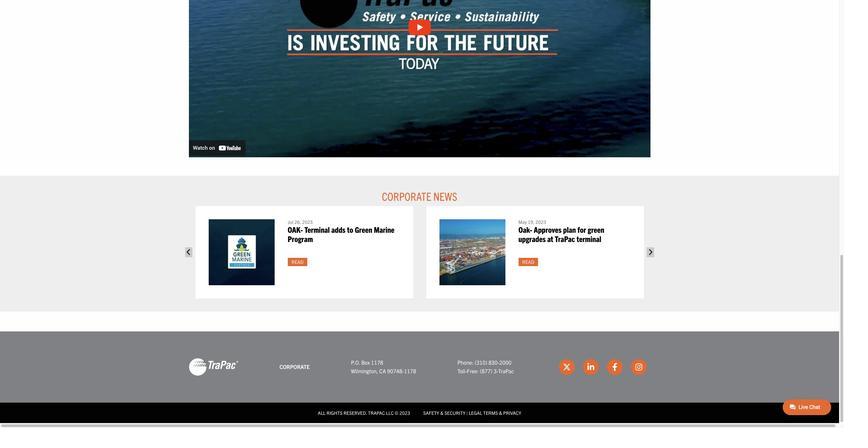 Task type: vqa. For each thing, say whether or not it's contained in the screenshot.
the topmost the vessel
no



Task type: locate. For each thing, give the bounding box(es) containing it.
2 read link from the left
[[519, 258, 538, 266]]

read link down upgrades
[[519, 258, 538, 266]]

1178 up ca
[[371, 359, 383, 366]]

1 horizontal spatial &
[[499, 410, 502, 416]]

&
[[440, 410, 444, 416], [499, 410, 502, 416]]

0 horizontal spatial corporate
[[280, 363, 310, 370]]

jul
[[288, 219, 293, 225]]

rights
[[327, 410, 343, 416]]

legal
[[469, 410, 482, 416]]

read
[[292, 259, 304, 265], [523, 259, 535, 265]]

2 read from the left
[[523, 259, 535, 265]]

0 vertical spatial trapac
[[555, 234, 575, 244]]

2023 right 19,
[[536, 219, 546, 225]]

& right safety
[[440, 410, 444, 416]]

privacy
[[503, 410, 521, 416]]

trapac down 2000
[[498, 368, 514, 374]]

1 horizontal spatial corporate
[[382, 189, 431, 203]]

1178 right ca
[[404, 368, 416, 374]]

trapac inside may 19, 2023 oak- approves plan for green upgrades at trapac terminal
[[555, 234, 575, 244]]

©
[[395, 410, 399, 416]]

19,
[[528, 219, 535, 225]]

oak-
[[519, 224, 532, 234]]

trapac
[[555, 234, 575, 244], [498, 368, 514, 374]]

corporate inside main content
[[382, 189, 431, 203]]

1178
[[371, 359, 383, 366], [404, 368, 416, 374]]

footer
[[0, 331, 839, 423]]

0 horizontal spatial 2023
[[302, 219, 313, 225]]

footer containing p.o. box 1178
[[0, 331, 839, 423]]

1 horizontal spatial trapac
[[555, 234, 575, 244]]

1 read link from the left
[[288, 258, 308, 266]]

read link for oak- approves plan for green upgrades at trapac terminal
[[519, 258, 538, 266]]

830-
[[489, 359, 500, 366]]

2023 inside jul 26, 2023 oak- terminal adds to green marine program
[[302, 219, 313, 225]]

to
[[347, 224, 353, 234]]

terminal
[[305, 224, 330, 234]]

approves
[[534, 224, 562, 234]]

& right terms
[[499, 410, 502, 416]]

1 vertical spatial trapac
[[498, 368, 514, 374]]

0 horizontal spatial trapac
[[498, 368, 514, 374]]

|
[[467, 410, 468, 416]]

free:
[[467, 368, 479, 374]]

0 horizontal spatial read link
[[288, 258, 308, 266]]

for
[[578, 224, 586, 234]]

0 vertical spatial 1178
[[371, 359, 383, 366]]

1 horizontal spatial read link
[[519, 258, 538, 266]]

0 vertical spatial corporate
[[382, 189, 431, 203]]

1 vertical spatial corporate
[[280, 363, 310, 370]]

2023 inside may 19, 2023 oak- approves plan for green upgrades at trapac terminal
[[536, 219, 546, 225]]

trapac inside the phone: (310) 830-2000 toll-free: (877) 3-trapac
[[498, 368, 514, 374]]

all rights reserved. trapac llc © 2023
[[318, 410, 410, 416]]

26,
[[294, 219, 301, 225]]

read down program
[[292, 259, 304, 265]]

wilmington,
[[351, 368, 378, 374]]

corporate inside "footer"
[[280, 363, 310, 370]]

at
[[547, 234, 553, 244]]

terms
[[483, 410, 498, 416]]

trapac right at
[[555, 234, 575, 244]]

p.o. box 1178 wilmington, ca 90748-1178
[[351, 359, 416, 374]]

read link down program
[[288, 258, 308, 266]]

read link for oak- terminal adds to green marine program
[[288, 258, 308, 266]]

1 horizontal spatial 2023
[[400, 410, 410, 416]]

corporate
[[382, 189, 431, 203], [280, 363, 310, 370]]

read for oak- terminal adds to green marine program
[[292, 259, 304, 265]]

read link
[[288, 258, 308, 266], [519, 258, 538, 266]]

safety & security link
[[423, 410, 466, 416]]

corporate news
[[382, 189, 457, 203]]

90748-
[[387, 368, 404, 374]]

solid image
[[185, 247, 193, 257]]

0 horizontal spatial read
[[292, 259, 304, 265]]

1 vertical spatial 1178
[[404, 368, 416, 374]]

read down upgrades
[[523, 259, 535, 265]]

0 horizontal spatial &
[[440, 410, 444, 416]]

2023
[[302, 219, 313, 225], [536, 219, 546, 225], [400, 410, 410, 416]]

2 horizontal spatial 2023
[[536, 219, 546, 225]]

1 read from the left
[[292, 259, 304, 265]]

marine
[[374, 224, 395, 234]]

1 horizontal spatial read
[[523, 259, 535, 265]]

reserved.
[[344, 410, 367, 416]]

2023 for approves
[[536, 219, 546, 225]]

2023 right 26,
[[302, 219, 313, 225]]

2023 right ©
[[400, 410, 410, 416]]



Task type: describe. For each thing, give the bounding box(es) containing it.
program
[[288, 234, 313, 244]]

1 horizontal spatial 1178
[[404, 368, 416, 374]]

all
[[318, 410, 326, 416]]

1 & from the left
[[440, 410, 444, 416]]

corporate image
[[189, 358, 238, 376]]

corporate news main content
[[182, 0, 657, 312]]

corporate for corporate
[[280, 363, 310, 370]]

security
[[445, 410, 466, 416]]

safety
[[423, 410, 439, 416]]

adds
[[331, 224, 346, 234]]

terminal
[[577, 234, 602, 244]]

trapac
[[368, 410, 385, 416]]

corporate for corporate news
[[382, 189, 431, 203]]

solid image
[[647, 247, 654, 257]]

plan
[[563, 224, 576, 234]]

ca
[[379, 368, 386, 374]]

oak-
[[288, 224, 303, 234]]

llc
[[386, 410, 394, 416]]

news
[[433, 189, 457, 203]]

jul 26, 2023 oak- terminal adds to green marine program
[[288, 219, 395, 244]]

may
[[519, 219, 527, 225]]

phone:
[[458, 359, 474, 366]]

box
[[361, 359, 370, 366]]

green
[[355, 224, 372, 234]]

(877)
[[480, 368, 493, 374]]

upgrades
[[519, 234, 546, 244]]

2000
[[500, 359, 512, 366]]

toll-
[[458, 368, 467, 374]]

3-
[[494, 368, 498, 374]]

phone: (310) 830-2000 toll-free: (877) 3-trapac
[[458, 359, 514, 374]]

(310)
[[475, 359, 487, 366]]

read for oak- approves plan for green upgrades at trapac terminal
[[523, 259, 535, 265]]

may 19, 2023 oak- approves plan for green upgrades at trapac terminal
[[519, 219, 605, 244]]

legal terms & privacy link
[[469, 410, 521, 416]]

p.o.
[[351, 359, 360, 366]]

safety & security | legal terms & privacy
[[423, 410, 521, 416]]

2 & from the left
[[499, 410, 502, 416]]

green
[[588, 224, 605, 234]]

2023 for terminal
[[302, 219, 313, 225]]

0 horizontal spatial 1178
[[371, 359, 383, 366]]



